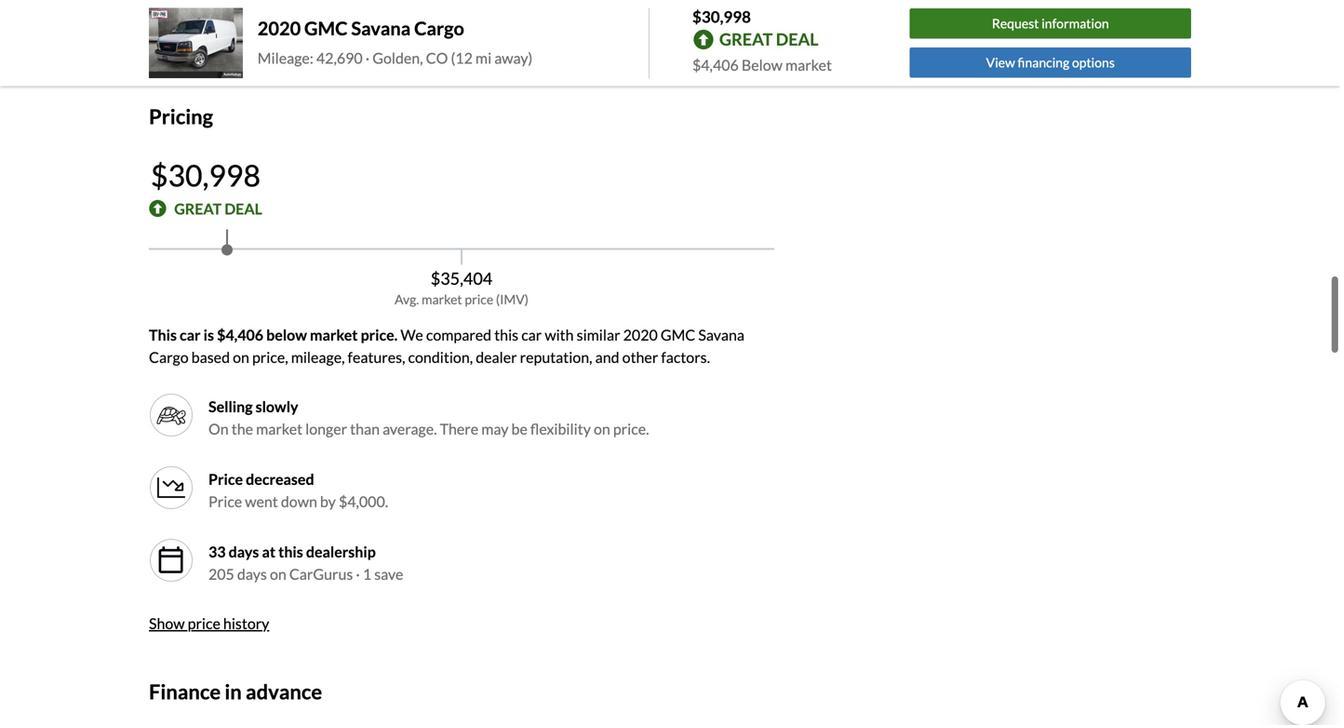 Task type: locate. For each thing, give the bounding box(es) containing it.
finance in advance
[[149, 679, 322, 703]]

longer
[[305, 420, 347, 438]]

savana inside 2020 gmc savana cargo mileage: 42,690 · golden, co (12 mi away)
[[351, 17, 411, 39]]

price right show
[[188, 614, 220, 632]]

0 vertical spatial history
[[407, 39, 453, 57]]

0 horizontal spatial price
[[188, 614, 220, 632]]

options
[[1072, 54, 1115, 70]]

by
[[320, 492, 336, 510]]

price decreased image
[[156, 473, 186, 502]]

great deal
[[720, 29, 819, 50]]

history left report
[[407, 39, 453, 57]]

cargo up co
[[414, 17, 464, 39]]

cargo
[[414, 17, 464, 39], [149, 348, 189, 366]]

similar
[[577, 326, 620, 344]]

· inside 33 days at this dealership 205 days on cargurus · 1 save
[[356, 565, 360, 583]]

0 vertical spatial the
[[234, 39, 255, 57]]

car inside we compared this car with similar 2020 gmc savana cargo based on price, mileage, features, condition, dealer reputation, and other factors.
[[521, 326, 542, 344]]

dealership
[[306, 542, 376, 561]]

0 vertical spatial this
[[494, 326, 519, 344]]

on inside 33 days at this dealership 205 days on cargurus · 1 save
[[270, 565, 286, 583]]

market down deal
[[786, 56, 832, 74]]

this
[[494, 326, 519, 344], [278, 542, 303, 561]]

market down slowly
[[256, 420, 303, 438]]

on left price, at the left
[[233, 348, 249, 366]]

compared
[[426, 326, 492, 344]]

0 vertical spatial savana
[[351, 17, 411, 39]]

mileage:
[[258, 49, 313, 67]]

cargo down this
[[149, 348, 189, 366]]

price. right flexibility at the bottom
[[613, 420, 649, 438]]

0 horizontal spatial $4,406
[[217, 326, 264, 344]]

on down at
[[270, 565, 286, 583]]

price down on
[[209, 470, 243, 488]]

price decreased image
[[149, 465, 194, 510]]

0 horizontal spatial car
[[180, 326, 201, 344]]

0 horizontal spatial ·
[[356, 565, 360, 583]]

gmc
[[304, 17, 348, 39], [661, 326, 696, 344]]

autocheck
[[282, 39, 355, 57]]

advance
[[246, 679, 322, 703]]

one
[[254, 2, 279, 20]]

the right on
[[232, 420, 253, 438]]

show price history
[[149, 614, 269, 632]]

$4,406
[[693, 56, 739, 74], [217, 326, 264, 344]]

0 vertical spatial price.
[[361, 326, 398, 344]]

savana up "factors."
[[698, 326, 745, 344]]

205
[[209, 565, 234, 583]]

pricing
[[149, 104, 213, 128]]

on right flexibility at the bottom
[[594, 420, 610, 438]]

33 days at this dealership 205 days on cargurus · 1 save
[[209, 542, 403, 583]]

1 horizontal spatial $4,406
[[693, 56, 739, 74]]

the inside save 20% on the full autocheck vehicle history report link
[[234, 39, 255, 57]]

0 vertical spatial ·
[[366, 49, 370, 67]]

1 vertical spatial cargo
[[149, 348, 189, 366]]

0 horizontal spatial cargo
[[149, 348, 189, 366]]

price. up features,
[[361, 326, 398, 344]]

1 horizontal spatial car
[[521, 326, 542, 344]]

· right 42,690 on the left of page
[[366, 49, 370, 67]]

1 vertical spatial history
[[223, 614, 269, 632]]

0 vertical spatial 2020
[[258, 17, 301, 39]]

car left 'is'
[[180, 326, 201, 344]]

2020 inside we compared this car with similar 2020 gmc savana cargo based on price, mileage, features, condition, dealer reputation, and other factors.
[[623, 326, 658, 344]]

average.
[[383, 420, 437, 438]]

vehicle
[[358, 39, 404, 57]]

this right at
[[278, 542, 303, 561]]

reputation,
[[520, 348, 593, 366]]

$35,404 avg. market price (imv)
[[395, 268, 529, 307]]

full
[[258, 39, 279, 57]]

0 vertical spatial price
[[465, 291, 494, 307]]

previous
[[282, 2, 338, 20]]

selling slowly on the market longer than average. there may be flexibility on price.
[[209, 397, 649, 438]]

0 vertical spatial $30,998
[[693, 7, 751, 26]]

save 20% on the full autocheck vehicle history report link
[[149, 39, 519, 59]]

$4,406 down great
[[693, 56, 739, 74]]

1 horizontal spatial price.
[[613, 420, 649, 438]]

0 horizontal spatial $30,998
[[151, 157, 261, 193]]

car left 'with'
[[521, 326, 542, 344]]

1 vertical spatial price.
[[613, 420, 649, 438]]

2 car from the left
[[521, 326, 542, 344]]

1 horizontal spatial savana
[[698, 326, 745, 344]]

· left '1'
[[356, 565, 360, 583]]

gmc up 42,690 on the left of page
[[304, 17, 348, 39]]

$30,998
[[693, 7, 751, 26], [151, 157, 261, 193]]

$30,998 for $4,406
[[693, 7, 751, 26]]

price down $35,404
[[465, 291, 494, 307]]

1 horizontal spatial ·
[[366, 49, 370, 67]]

2020 up the other
[[623, 326, 658, 344]]

cargurus
[[289, 565, 353, 583]]

gmc up "factors."
[[661, 326, 696, 344]]

history down the 205
[[223, 614, 269, 632]]

$4,406 below market
[[693, 56, 832, 74]]

golden,
[[373, 49, 423, 67]]

market up mileage,
[[310, 326, 358, 344]]

gmc inside we compared this car with similar 2020 gmc savana cargo based on price, mileage, features, condition, dealer reputation, and other factors.
[[661, 326, 696, 344]]

1 horizontal spatial cargo
[[414, 17, 464, 39]]

1 vertical spatial the
[[232, 420, 253, 438]]

factors.
[[661, 348, 710, 366]]

avg.
[[395, 291, 419, 307]]

on
[[214, 39, 231, 57], [233, 348, 249, 366], [594, 420, 610, 438], [270, 565, 286, 583]]

(12
[[451, 49, 473, 67]]

great
[[720, 29, 773, 50]]

1 horizontal spatial this
[[494, 326, 519, 344]]

market down $35,404
[[422, 291, 462, 307]]

1 horizontal spatial $30,998
[[693, 7, 751, 26]]

0 horizontal spatial this
[[278, 542, 303, 561]]

car
[[180, 326, 201, 344], [521, 326, 542, 344]]

be
[[511, 420, 528, 438]]

savana
[[351, 17, 411, 39], [698, 326, 745, 344]]

1 vertical spatial $30,998
[[151, 157, 261, 193]]

price left went
[[209, 492, 242, 510]]

slowly
[[256, 397, 298, 415]]

mi
[[476, 49, 492, 67]]

20%
[[182, 39, 211, 57]]

market
[[786, 56, 832, 74], [422, 291, 462, 307], [310, 326, 358, 344], [256, 420, 303, 438]]

1 horizontal spatial history
[[407, 39, 453, 57]]

0 vertical spatial price
[[209, 470, 243, 488]]

·
[[366, 49, 370, 67], [356, 565, 360, 583]]

1 horizontal spatial price
[[465, 291, 494, 307]]

2020 gmc savana cargo image
[[149, 8, 243, 78]]

the inside selling slowly on the market longer than average. there may be flexibility on price.
[[232, 420, 253, 438]]

deal
[[776, 29, 819, 50]]

2020 gmc savana cargo mileage: 42,690 · golden, co (12 mi away)
[[258, 17, 533, 67]]

with
[[545, 326, 574, 344]]

great
[[174, 199, 222, 218]]

price.
[[361, 326, 398, 344], [613, 420, 649, 438]]

0 horizontal spatial gmc
[[304, 17, 348, 39]]

1 vertical spatial 2020
[[623, 326, 658, 344]]

save
[[374, 565, 403, 583]]

1 vertical spatial this
[[278, 542, 303, 561]]

price inside "$35,404 avg. market price (imv)"
[[465, 291, 494, 307]]

vehicle
[[179, 2, 226, 20]]

1 vertical spatial savana
[[698, 326, 745, 344]]

· inside 2020 gmc savana cargo mileage: 42,690 · golden, co (12 mi away)
[[366, 49, 370, 67]]

the
[[234, 39, 255, 57], [232, 420, 253, 438]]

1 vertical spatial $4,406
[[217, 326, 264, 344]]

0 vertical spatial gmc
[[304, 17, 348, 39]]

33 days at this dealership image
[[149, 538, 194, 582]]

days down at
[[237, 565, 267, 583]]

price
[[209, 470, 243, 488], [209, 492, 242, 510]]

this
[[149, 326, 177, 344]]

0 horizontal spatial savana
[[351, 17, 411, 39]]

1 vertical spatial price
[[188, 614, 220, 632]]

this up dealer
[[494, 326, 519, 344]]

selling slowly image
[[149, 393, 194, 437], [156, 400, 186, 430]]

days left at
[[229, 542, 259, 561]]

0 vertical spatial cargo
[[414, 17, 464, 39]]

1 horizontal spatial 2020
[[623, 326, 658, 344]]

report
[[456, 39, 498, 57]]

1 vertical spatial price
[[209, 492, 242, 510]]

0 horizontal spatial 2020
[[258, 17, 301, 39]]

savana up golden,
[[351, 17, 411, 39]]

request information button
[[910, 9, 1191, 39]]

view financing options
[[986, 54, 1115, 70]]

1
[[363, 565, 371, 583]]

the left 'full'
[[234, 39, 255, 57]]

$4,406 right 'is'
[[217, 326, 264, 344]]

(imv)
[[496, 291, 529, 307]]

days
[[229, 542, 259, 561], [237, 565, 267, 583]]

2020 up mileage:
[[258, 17, 301, 39]]

0 vertical spatial days
[[229, 542, 259, 561]]

co
[[426, 49, 448, 67]]

1 vertical spatial gmc
[[661, 326, 696, 344]]

1 horizontal spatial gmc
[[661, 326, 696, 344]]

1 vertical spatial ·
[[356, 565, 360, 583]]



Task type: vqa. For each thing, say whether or not it's contained in the screenshot.
'PREVIOUS'
yes



Task type: describe. For each thing, give the bounding box(es) containing it.
0 horizontal spatial price.
[[361, 326, 398, 344]]

0 horizontal spatial history
[[223, 614, 269, 632]]

$4,000.
[[339, 492, 388, 510]]

save
[[149, 39, 179, 57]]

view
[[986, 54, 1015, 70]]

1 price from the top
[[209, 470, 243, 488]]

$35,404
[[431, 268, 493, 288]]

2020 inside 2020 gmc savana cargo mileage: 42,690 · golden, co (12 mi away)
[[258, 17, 301, 39]]

below
[[742, 56, 783, 74]]

financing
[[1018, 54, 1070, 70]]

0 vertical spatial $4,406
[[693, 56, 739, 74]]

based
[[191, 348, 230, 366]]

request
[[992, 16, 1039, 31]]

savana inside we compared this car with similar 2020 gmc savana cargo based on price, mileage, features, condition, dealer reputation, and other factors.
[[698, 326, 745, 344]]

information
[[1042, 16, 1109, 31]]

in
[[225, 679, 242, 703]]

1 car from the left
[[180, 326, 201, 344]]

we compared this car with similar 2020 gmc savana cargo based on price, mileage, features, condition, dealer reputation, and other factors.
[[149, 326, 745, 366]]

price,
[[252, 348, 288, 366]]

below
[[266, 326, 307, 344]]

this car is $4,406 below market price.
[[149, 326, 398, 344]]

vehicle has one previous owner.
[[179, 2, 385, 20]]

on
[[209, 420, 229, 438]]

the for market
[[232, 420, 253, 438]]

on inside selling slowly on the market longer than average. there may be flexibility on price.
[[594, 420, 610, 438]]

show
[[149, 614, 185, 632]]

and
[[595, 348, 620, 366]]

cargo inside 2020 gmc savana cargo mileage: 42,690 · golden, co (12 mi away)
[[414, 17, 464, 39]]

show price history link
[[149, 614, 269, 632]]

33 days at this dealership image
[[156, 545, 186, 575]]

save 20% on the full autocheck vehicle history report image
[[501, 41, 519, 59]]

dealer
[[476, 348, 517, 366]]

history inside save 20% on the full autocheck vehicle history report link
[[407, 39, 453, 57]]

request information
[[992, 16, 1109, 31]]

the for full
[[234, 39, 255, 57]]

great deal
[[174, 199, 262, 218]]

market inside selling slowly on the market longer than average. there may be flexibility on price.
[[256, 420, 303, 438]]

save 20% on the full autocheck vehicle history report
[[149, 39, 498, 57]]

condition,
[[408, 348, 473, 366]]

went
[[245, 492, 278, 510]]

market inside "$35,404 avg. market price (imv)"
[[422, 291, 462, 307]]

this inside we compared this car with similar 2020 gmc savana cargo based on price, mileage, features, condition, dealer reputation, and other factors.
[[494, 326, 519, 344]]

1 vertical spatial days
[[237, 565, 267, 583]]

on right 20%
[[214, 39, 231, 57]]

2 price from the top
[[209, 492, 242, 510]]

on inside we compared this car with similar 2020 gmc savana cargo based on price, mileage, features, condition, dealer reputation, and other factors.
[[233, 348, 249, 366]]

away)
[[494, 49, 533, 67]]

$30,998 for great deal
[[151, 157, 261, 193]]

we
[[401, 326, 423, 344]]

this inside 33 days at this dealership 205 days on cargurus · 1 save
[[278, 542, 303, 561]]

owner.
[[341, 2, 385, 20]]

mileage,
[[291, 348, 345, 366]]

42,690
[[316, 49, 363, 67]]

price. inside selling slowly on the market longer than average. there may be flexibility on price.
[[613, 420, 649, 438]]

price decreased price went down by $4,000.
[[209, 470, 388, 510]]

other
[[622, 348, 658, 366]]

has
[[229, 2, 252, 20]]

may
[[481, 420, 509, 438]]

great deal image
[[149, 200, 167, 218]]

selling
[[209, 397, 253, 415]]

deal
[[225, 199, 262, 218]]

33
[[209, 542, 226, 561]]

cargo inside we compared this car with similar 2020 gmc savana cargo based on price, mileage, features, condition, dealer reputation, and other factors.
[[149, 348, 189, 366]]

features,
[[348, 348, 405, 366]]

there
[[440, 420, 479, 438]]

view financing options button
[[910, 47, 1191, 78]]

flexibility
[[530, 420, 591, 438]]

gmc inside 2020 gmc savana cargo mileage: 42,690 · golden, co (12 mi away)
[[304, 17, 348, 39]]

at
[[262, 542, 276, 561]]

finance
[[149, 679, 221, 703]]

than
[[350, 420, 380, 438]]

decreased
[[246, 470, 314, 488]]

is
[[204, 326, 214, 344]]

down
[[281, 492, 317, 510]]



